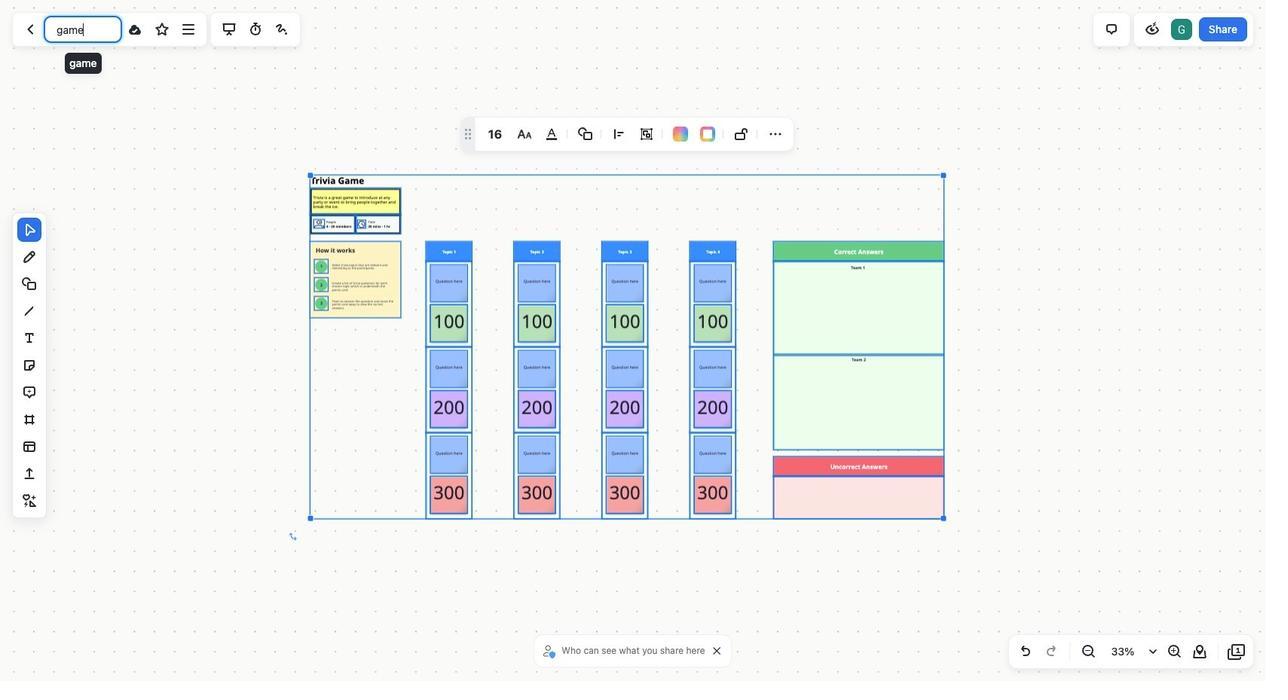 Task type: describe. For each thing, give the bounding box(es) containing it.
presentation image
[[220, 20, 238, 38]]

fill menu item
[[673, 127, 688, 142]]

format styles image
[[515, 125, 534, 143]]

pages image
[[1228, 643, 1246, 661]]

2 menu item from the left
[[729, 122, 754, 146]]

undo image
[[1017, 643, 1035, 661]]

close image
[[713, 647, 721, 655]]

more options image
[[179, 20, 197, 38]]

zoom out image
[[1079, 643, 1097, 661]]



Task type: vqa. For each thing, say whether or not it's contained in the screenshot.
the rightmost Menu Item
yes



Task type: locate. For each thing, give the bounding box(es) containing it.
timer image
[[246, 20, 264, 38]]

tooltip
[[63, 42, 103, 75]]

menu item right format styles image
[[573, 122, 598, 146]]

menu item right fill menu item
[[729, 122, 754, 146]]

dashboard image
[[22, 20, 40, 38]]

star this whiteboard image
[[153, 20, 171, 38]]

laser image
[[273, 20, 291, 38]]

Document name text field
[[45, 17, 121, 41]]

list
[[1170, 17, 1194, 41]]

0 horizontal spatial menu item
[[573, 122, 598, 146]]

mini map image
[[1191, 643, 1209, 661]]

menu item
[[573, 122, 598, 146], [729, 122, 754, 146]]

list item
[[1170, 17, 1194, 41]]

zoom in image
[[1165, 643, 1183, 661]]

1 horizontal spatial menu item
[[729, 122, 754, 146]]

comment panel image
[[1102, 20, 1120, 38]]

1 menu item from the left
[[573, 122, 598, 146]]



